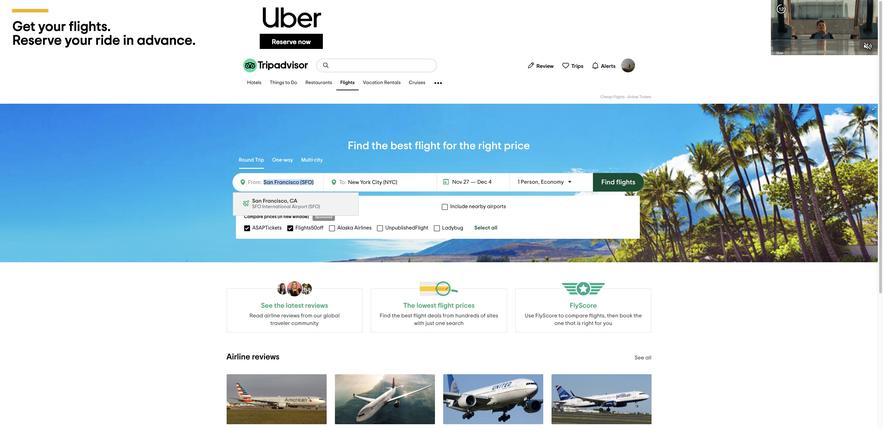 Task type: vqa. For each thing, say whether or not it's contained in the screenshot.


Task type: locate. For each thing, give the bounding box(es) containing it.
0 vertical spatial all
[[491, 225, 497, 231]]

0 horizontal spatial airline
[[226, 353, 250, 362]]

window)
[[292, 215, 309, 219]]

1 horizontal spatial see
[[635, 355, 644, 361]]

san
[[252, 198, 262, 204]]

0 vertical spatial best
[[390, 140, 412, 151]]

find inside find the best flight deals from hundreds of sites with just one search
[[380, 313, 391, 319]]

trip
[[255, 158, 264, 163]]

1 horizontal spatial right
[[582, 321, 594, 326]]

0 horizontal spatial all
[[491, 225, 497, 231]]

nonstop
[[268, 204, 287, 209]]

1 vertical spatial right
[[582, 321, 594, 326]]

vacation
[[363, 81, 383, 85]]

unpublishedflight
[[385, 225, 428, 231]]

flight prices
[[438, 303, 475, 309]]

0 vertical spatial see
[[261, 303, 273, 309]]

round trip link
[[239, 152, 264, 169]]

new
[[283, 215, 291, 219]]

from left our
[[301, 313, 312, 319]]

book
[[620, 313, 632, 319]]

1 vertical spatial best
[[401, 313, 412, 319]]

airports
[[487, 204, 506, 209]]

right inside use flyscore to compare flights, then book the one that is right for you
[[582, 321, 594, 326]]

find for find the best flight deals from hundreds of sites with just one search
[[380, 313, 391, 319]]

1 horizontal spatial to
[[559, 313, 564, 319]]

0 vertical spatial flyscore
[[570, 303, 597, 309]]

the
[[372, 140, 388, 151], [459, 140, 476, 151], [274, 303, 284, 309], [392, 313, 400, 319], [634, 313, 642, 319]]

1 vertical spatial to
[[559, 313, 564, 319]]

that
[[565, 321, 576, 326]]

flight
[[415, 140, 440, 151], [414, 313, 426, 319]]

flights left vacation
[[340, 81, 355, 85]]

right right "is"
[[582, 321, 594, 326]]

airline reviews
[[226, 353, 279, 362]]

1 vertical spatial find
[[601, 179, 615, 186]]

right left the price
[[478, 140, 502, 151]]

flyscore
[[570, 303, 597, 309], [535, 313, 557, 319]]

price
[[504, 140, 530, 151]]

From where? text field
[[262, 178, 319, 187]]

flight for deals
[[414, 313, 426, 319]]

airport
[[292, 205, 307, 209]]

read airline reviews from our global traveler community
[[249, 313, 340, 326]]

flights
[[340, 81, 355, 85], [613, 95, 625, 99]]

flight up with at bottom left
[[414, 313, 426, 319]]

0 horizontal spatial from
[[301, 313, 312, 319]]

2 vertical spatial find
[[380, 313, 391, 319]]

global
[[323, 313, 340, 319]]

2 horizontal spatial reviews
[[305, 303, 328, 309]]

1 vertical spatial reviews
[[281, 313, 300, 319]]

1 vertical spatial flight
[[414, 313, 426, 319]]

0 vertical spatial right
[[478, 140, 502, 151]]

0 horizontal spatial find
[[348, 140, 369, 151]]

to inside things to do link
[[285, 81, 290, 85]]

1 vertical spatial flyscore
[[535, 313, 557, 319]]

0 vertical spatial flights
[[340, 81, 355, 85]]

the inside use flyscore to compare flights, then book the one that is right for you
[[634, 313, 642, 319]]

1 vertical spatial all
[[645, 355, 651, 361]]

1 horizontal spatial find
[[380, 313, 391, 319]]

the inside find the best flight deals from hundreds of sites with just one search
[[392, 313, 400, 319]]

from up one search
[[443, 313, 454, 319]]

select
[[474, 225, 490, 231]]

0 vertical spatial flight
[[415, 140, 440, 151]]

select all
[[474, 225, 497, 231]]

find inside button
[[601, 179, 615, 186]]

see for see the latest reviews
[[261, 303, 273, 309]]

san francisco, ca sfo international airport (sfo)
[[252, 198, 320, 209]]

flyscore inside use flyscore to compare flights, then book the one that is right for you
[[535, 313, 557, 319]]

flyscore up one
[[535, 313, 557, 319]]

1 vertical spatial see
[[635, 355, 644, 361]]

search image
[[322, 62, 329, 69]]

0 vertical spatial reviews
[[305, 303, 328, 309]]

see all link
[[635, 355, 651, 361]]

flights left -
[[613, 95, 625, 99]]

from
[[301, 313, 312, 319], [443, 313, 454, 319]]

compare
[[565, 313, 588, 319]]

to left do
[[285, 81, 290, 85]]

0 horizontal spatial reviews
[[252, 353, 279, 362]]

1 horizontal spatial reviews
[[281, 313, 300, 319]]

see all
[[635, 355, 651, 361]]

cheap flights - airline tickets
[[600, 95, 651, 99]]

all
[[491, 225, 497, 231], [645, 355, 651, 361]]

the
[[403, 303, 415, 309]]

0 horizontal spatial see
[[261, 303, 273, 309]]

of
[[480, 313, 486, 319]]

flight inside find the best flight deals from hundreds of sites with just one search
[[414, 313, 426, 319]]

airline
[[627, 95, 638, 99], [226, 353, 250, 362]]

0 vertical spatial to
[[285, 81, 290, 85]]

one-
[[272, 158, 284, 163]]

0 horizontal spatial to
[[285, 81, 290, 85]]

flights50off
[[295, 225, 324, 231]]

alaska
[[337, 225, 353, 231]]

best inside find the best flight deals from hundreds of sites with just one search
[[401, 313, 412, 319]]

2 horizontal spatial find
[[601, 179, 615, 186]]

city
[[314, 158, 323, 163]]

None search field
[[317, 59, 436, 72]]

dec
[[477, 179, 487, 185]]

reviews
[[305, 303, 328, 309], [281, 313, 300, 319], [252, 353, 279, 362]]

0 horizontal spatial flyscore
[[535, 313, 557, 319]]

see the latest reviews
[[261, 303, 328, 309]]

1 from from the left
[[301, 313, 312, 319]]

flyscore up compare
[[570, 303, 597, 309]]

flight left the for
[[415, 140, 440, 151]]

round
[[239, 158, 254, 163]]

to up one
[[559, 313, 564, 319]]

1 horizontal spatial airline
[[627, 95, 638, 99]]

1 horizontal spatial from
[[443, 313, 454, 319]]

prices
[[264, 215, 277, 219]]

1 person , economy
[[518, 179, 564, 185]]

best for deals
[[401, 313, 412, 319]]

the for find the best flight deals from hundreds of sites with just one search
[[392, 313, 400, 319]]

0 vertical spatial airline
[[627, 95, 638, 99]]

find flights
[[601, 179, 635, 186]]

all for see all
[[645, 355, 651, 361]]

reviews inside read airline reviews from our global traveler community
[[281, 313, 300, 319]]

see for see all
[[635, 355, 644, 361]]

2 from from the left
[[443, 313, 454, 319]]

1 horizontal spatial flights
[[613, 95, 625, 99]]

airlines
[[354, 225, 372, 231]]

ca
[[290, 198, 297, 204]]

traveler community
[[270, 321, 319, 326]]

0 vertical spatial find
[[348, 140, 369, 151]]

27
[[463, 179, 469, 185]]

nov 27
[[452, 179, 469, 185]]

0 horizontal spatial right
[[478, 140, 502, 151]]

(sfo)
[[308, 205, 320, 209]]

To where? text field
[[346, 178, 410, 187]]

1 horizontal spatial all
[[645, 355, 651, 361]]

use flyscore to compare flights, then book the one that is right for you
[[525, 313, 642, 326]]

to
[[285, 81, 290, 85], [559, 313, 564, 319]]

see
[[261, 303, 273, 309], [635, 355, 644, 361]]

find
[[348, 140, 369, 151], [601, 179, 615, 186], [380, 313, 391, 319]]

to:
[[339, 180, 346, 185]]

flights link
[[336, 76, 359, 90]]



Task type: describe. For each thing, give the bounding box(es) containing it.
deals
[[428, 313, 442, 319]]

dec 4
[[477, 179, 491, 185]]

4
[[489, 179, 491, 185]]

(in
[[278, 215, 282, 219]]

the for find the best flight for the right price
[[372, 140, 388, 151]]

hotels link
[[243, 76, 266, 90]]

the lowest flight prices
[[403, 303, 475, 309]]

find the best flight for the right price
[[348, 140, 530, 151]]

profile picture image
[[621, 59, 635, 72]]

then
[[607, 313, 618, 319]]

things to do
[[270, 81, 297, 85]]

nearby
[[469, 204, 486, 209]]

multi-
[[301, 158, 314, 163]]

from:
[[248, 180, 262, 185]]

compare prices (in new window)
[[244, 215, 309, 219]]

for
[[443, 140, 457, 151]]

one
[[554, 321, 564, 326]]

1 vertical spatial airline
[[226, 353, 250, 362]]

sfo
[[252, 205, 261, 209]]

asaptickets
[[252, 225, 282, 231]]

2 vertical spatial reviews
[[252, 353, 279, 362]]

lowest
[[417, 303, 436, 309]]

flight for for
[[415, 140, 440, 151]]

latest
[[286, 303, 304, 309]]

the for see the latest reviews
[[274, 303, 284, 309]]

francisco,
[[263, 198, 288, 204]]

our
[[314, 313, 322, 319]]

hotels
[[247, 81, 261, 85]]

multi-city
[[301, 158, 323, 163]]

person
[[521, 179, 538, 185]]

trips
[[571, 63, 583, 69]]

things
[[270, 81, 284, 85]]

compare
[[244, 215, 263, 219]]

is
[[577, 321, 581, 326]]

vacation rentals link
[[359, 76, 405, 90]]

for you
[[595, 321, 612, 326]]

sites
[[487, 313, 498, 319]]

economy
[[541, 179, 564, 185]]

advertisement region
[[0, 0, 878, 55]]

restaurants
[[305, 81, 332, 85]]

prefer
[[252, 204, 267, 209]]

,
[[538, 179, 540, 185]]

round trip
[[239, 158, 264, 163]]

review link
[[524, 59, 556, 72]]

alerts link
[[589, 59, 618, 72]]

tickets
[[639, 95, 651, 99]]

ladybug
[[442, 225, 463, 231]]

tripadvisor image
[[243, 59, 308, 72]]

0 horizontal spatial flights
[[340, 81, 355, 85]]

things to do link
[[266, 76, 301, 90]]

1
[[518, 179, 520, 185]]

from inside read airline reviews from our global traveler community
[[301, 313, 312, 319]]

way
[[284, 158, 293, 163]]

review
[[536, 63, 554, 69]]

all for select all
[[491, 225, 497, 231]]

sponsored
[[315, 216, 332, 219]]

alerts
[[601, 63, 616, 69]]

vacation rentals
[[363, 81, 401, 85]]

international
[[262, 205, 291, 209]]

flights,
[[589, 313, 606, 319]]

airline
[[264, 313, 280, 319]]

read
[[249, 313, 263, 319]]

cruises
[[409, 81, 425, 85]]

find for find flights
[[601, 179, 615, 186]]

find flights button
[[593, 173, 644, 192]]

airline reviews link
[[226, 353, 279, 362]]

-
[[626, 95, 627, 99]]

find the best flight deals from hundreds of sites with just one search
[[380, 313, 498, 326]]

find for find the best flight for the right price
[[348, 140, 369, 151]]

do
[[291, 81, 297, 85]]

to inside use flyscore to compare flights, then book the one that is right for you
[[559, 313, 564, 319]]

use
[[525, 313, 534, 319]]

one-way link
[[272, 152, 293, 169]]

1 horizontal spatial flyscore
[[570, 303, 597, 309]]

include
[[450, 204, 468, 209]]

one search
[[435, 321, 464, 326]]

restaurants link
[[301, 76, 336, 90]]

from inside find the best flight deals from hundreds of sites with just one search
[[443, 313, 454, 319]]

trips link
[[559, 59, 586, 72]]

prefer nonstop
[[252, 204, 287, 209]]

multi-city link
[[301, 152, 323, 169]]

one-way
[[272, 158, 293, 163]]

with
[[414, 321, 424, 326]]

just
[[425, 321, 434, 326]]

hundreds
[[455, 313, 479, 319]]

include nearby airports
[[450, 204, 506, 209]]

1 vertical spatial flights
[[613, 95, 625, 99]]

best for for
[[390, 140, 412, 151]]

nov
[[452, 179, 462, 185]]



